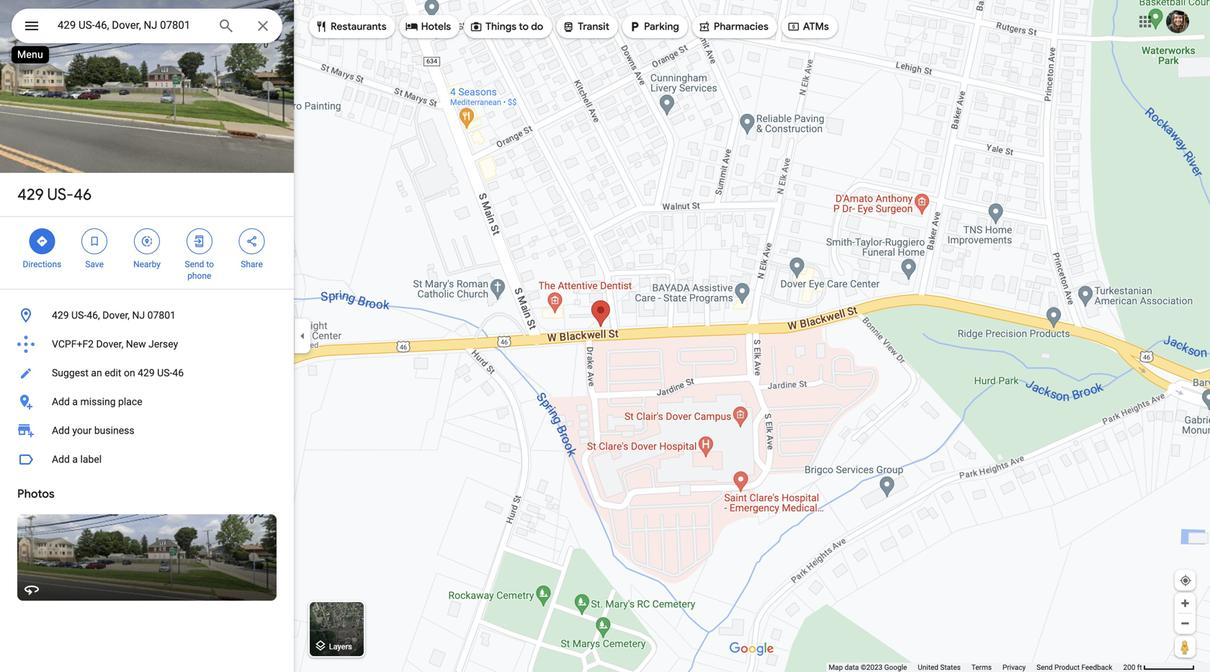 Task type: vqa. For each thing, say whether or not it's contained in the screenshot.
and to the left
no



Task type: describe. For each thing, give the bounding box(es) containing it.
an
[[91, 367, 102, 379]]

nearby
[[133, 259, 161, 269]]


[[140, 233, 153, 249]]

to inside the  things to do
[[519, 20, 529, 33]]

google
[[884, 663, 907, 672]]

add for add a missing place
[[52, 396, 70, 408]]

07801
[[147, 309, 176, 321]]

200
[[1123, 663, 1136, 672]]

share
[[241, 259, 263, 269]]

layers
[[329, 642, 352, 651]]

pharmacies
[[714, 20, 769, 33]]

zoom out image
[[1180, 618, 1191, 629]]

do
[[531, 20, 543, 33]]

collapse side panel image
[[295, 328, 310, 344]]

show your location image
[[1179, 574, 1192, 587]]

business
[[94, 425, 134, 437]]

restaurants
[[331, 20, 387, 33]]

photos
[[17, 487, 55, 501]]

none field inside the 429 us-46, dover, nj 07801 field
[[58, 17, 206, 34]]

429 us-46 main content
[[0, 0, 294, 672]]


[[36, 233, 49, 249]]

add your business link
[[0, 416, 294, 445]]

suggest
[[52, 367, 89, 379]]

new
[[126, 338, 146, 350]]

200 ft
[[1123, 663, 1142, 672]]

send product feedback button
[[1037, 663, 1113, 672]]

429 inside "button"
[[138, 367, 155, 379]]

product
[[1055, 663, 1080, 672]]

data
[[845, 663, 859, 672]]

suggest an edit on 429 us-46 button
[[0, 359, 294, 388]]

429 US-46, Dover, NJ 07801 field
[[12, 9, 282, 43]]


[[405, 19, 418, 35]]

things
[[486, 20, 517, 33]]

footer inside google maps element
[[829, 663, 1123, 672]]

429 for 429 us-46, dover, nj 07801
[[52, 309, 69, 321]]

save
[[85, 259, 104, 269]]

add a label button
[[0, 445, 294, 474]]

add for add your business
[[52, 425, 70, 437]]


[[628, 19, 641, 35]]

zoom in image
[[1180, 598, 1191, 609]]


[[470, 19, 483, 35]]

on
[[124, 367, 135, 379]]

send to phone
[[185, 259, 214, 281]]

200 ft button
[[1123, 663, 1195, 672]]

show street view coverage image
[[1175, 636, 1196, 658]]

privacy
[[1003, 663, 1026, 672]]

add a missing place button
[[0, 388, 294, 416]]

label
[[80, 453, 102, 465]]

1 vertical spatial dover,
[[96, 338, 123, 350]]

feedback
[[1082, 663, 1113, 672]]

edit
[[105, 367, 121, 379]]

vcpf+f2 dover, new jersey button
[[0, 330, 294, 359]]

send for send to phone
[[185, 259, 204, 269]]

0 vertical spatial dover,
[[102, 309, 130, 321]]

 restaurants
[[315, 19, 387, 35]]


[[698, 19, 711, 35]]

ft
[[1137, 663, 1142, 672]]


[[88, 233, 101, 249]]

nj
[[132, 309, 145, 321]]

phone
[[187, 271, 211, 281]]

united
[[918, 663, 939, 672]]

add for add a label
[[52, 453, 70, 465]]

add your business
[[52, 425, 134, 437]]

us- inside "button"
[[157, 367, 172, 379]]

send product feedback
[[1037, 663, 1113, 672]]


[[562, 19, 575, 35]]

add a label
[[52, 453, 102, 465]]

jersey
[[149, 338, 178, 350]]



Task type: locate. For each thing, give the bounding box(es) containing it.
send left product
[[1037, 663, 1053, 672]]

46 up  on the left of page
[[73, 184, 92, 205]]

footer containing map data ©2023 google
[[829, 663, 1123, 672]]

 search field
[[12, 9, 282, 46]]

map
[[829, 663, 843, 672]]

to
[[519, 20, 529, 33], [206, 259, 214, 269]]

atms
[[803, 20, 829, 33]]

 parking
[[628, 19, 679, 35]]

46
[[73, 184, 92, 205], [172, 367, 184, 379]]

0 horizontal spatial 46
[[73, 184, 92, 205]]

add left your
[[52, 425, 70, 437]]

0 vertical spatial us-
[[47, 184, 73, 205]]

united states button
[[918, 663, 961, 672]]

states
[[940, 663, 961, 672]]

0 horizontal spatial to
[[206, 259, 214, 269]]

0 vertical spatial a
[[72, 396, 78, 408]]

©2023
[[861, 663, 883, 672]]

2 a from the top
[[72, 453, 78, 465]]

2 horizontal spatial 429
[[138, 367, 155, 379]]

429 us-46, dover, nj 07801
[[52, 309, 176, 321]]

add inside button
[[52, 396, 70, 408]]

429 right on
[[138, 367, 155, 379]]

1 vertical spatial send
[[1037, 663, 1053, 672]]

1 vertical spatial 429
[[52, 309, 69, 321]]

2 vertical spatial add
[[52, 453, 70, 465]]

0 horizontal spatial 429
[[17, 184, 44, 205]]

a left missing
[[72, 396, 78, 408]]

0 vertical spatial to
[[519, 20, 529, 33]]

1 vertical spatial a
[[72, 453, 78, 465]]

us-
[[47, 184, 73, 205], [71, 309, 87, 321], [157, 367, 172, 379]]

map data ©2023 google
[[829, 663, 907, 672]]


[[245, 233, 258, 249]]

1 vertical spatial us-
[[71, 309, 87, 321]]

add a missing place
[[52, 396, 142, 408]]

1 add from the top
[[52, 396, 70, 408]]

dover, left "new"
[[96, 338, 123, 350]]

1 vertical spatial 46
[[172, 367, 184, 379]]


[[23, 15, 40, 36]]

2 vertical spatial 429
[[138, 367, 155, 379]]

 pharmacies
[[698, 19, 769, 35]]

429 for 429 us-46
[[17, 184, 44, 205]]

us- inside button
[[71, 309, 87, 321]]

to left do
[[519, 20, 529, 33]]

 hotels
[[405, 19, 451, 35]]

terms
[[972, 663, 992, 672]]

a inside add a label button
[[72, 453, 78, 465]]

footer
[[829, 663, 1123, 672]]

missing
[[80, 396, 116, 408]]

429 up 
[[17, 184, 44, 205]]

2 vertical spatial us-
[[157, 367, 172, 379]]

0 vertical spatial 429
[[17, 184, 44, 205]]

send up "phone"
[[185, 259, 204, 269]]

add left 'label'
[[52, 453, 70, 465]]

send
[[185, 259, 204, 269], [1037, 663, 1053, 672]]

a left 'label'
[[72, 453, 78, 465]]

dover,
[[102, 309, 130, 321], [96, 338, 123, 350]]

us- for 46,
[[71, 309, 87, 321]]

46 inside "button"
[[172, 367, 184, 379]]

google account: giulia masi  
(giulia.masi@adept.ai) image
[[1166, 10, 1189, 33]]

your
[[72, 425, 92, 437]]

0 vertical spatial add
[[52, 396, 70, 408]]

a
[[72, 396, 78, 408], [72, 453, 78, 465]]

united states
[[918, 663, 961, 672]]

to inside send to phone
[[206, 259, 214, 269]]

0 horizontal spatial send
[[185, 259, 204, 269]]

3 add from the top
[[52, 453, 70, 465]]

us- down "jersey"
[[157, 367, 172, 379]]


[[315, 19, 328, 35]]

add down suggest on the bottom left of the page
[[52, 396, 70, 408]]

privacy button
[[1003, 663, 1026, 672]]

terms button
[[972, 663, 992, 672]]

429 up vcpf+f2
[[52, 309, 69, 321]]

1 horizontal spatial 46
[[172, 367, 184, 379]]

0 vertical spatial send
[[185, 259, 204, 269]]

transit
[[578, 20, 609, 33]]

send inside send to phone
[[185, 259, 204, 269]]

0 vertical spatial 46
[[73, 184, 92, 205]]

429 us-46, dover, nj 07801 button
[[0, 301, 294, 330]]


[[193, 233, 206, 249]]

 transit
[[562, 19, 609, 35]]

a for missing
[[72, 396, 78, 408]]

a inside add a missing place button
[[72, 396, 78, 408]]

dover, left nj
[[102, 309, 130, 321]]

1 horizontal spatial send
[[1037, 663, 1053, 672]]

add inside button
[[52, 453, 70, 465]]

parking
[[644, 20, 679, 33]]

1 vertical spatial add
[[52, 425, 70, 437]]

 button
[[12, 9, 52, 46]]

 things to do
[[470, 19, 543, 35]]


[[787, 19, 800, 35]]

us- up vcpf+f2
[[71, 309, 87, 321]]

us- up 
[[47, 184, 73, 205]]

vcpf+f2 dover, new jersey
[[52, 338, 178, 350]]

429 us-46
[[17, 184, 92, 205]]

place
[[118, 396, 142, 408]]

1 a from the top
[[72, 396, 78, 408]]

send for send product feedback
[[1037, 663, 1053, 672]]

google maps element
[[0, 0, 1210, 672]]

1 horizontal spatial 429
[[52, 309, 69, 321]]

add
[[52, 396, 70, 408], [52, 425, 70, 437], [52, 453, 70, 465]]

1 horizontal spatial to
[[519, 20, 529, 33]]

 atms
[[787, 19, 829, 35]]

hotels
[[421, 20, 451, 33]]

directions
[[23, 259, 61, 269]]

to up "phone"
[[206, 259, 214, 269]]

2 add from the top
[[52, 425, 70, 437]]

1 vertical spatial to
[[206, 259, 214, 269]]

vcpf+f2
[[52, 338, 94, 350]]

None field
[[58, 17, 206, 34]]

actions for 429 us-46 region
[[0, 217, 294, 289]]

429 inside button
[[52, 309, 69, 321]]

suggest an edit on 429 us-46
[[52, 367, 184, 379]]

46,
[[87, 309, 100, 321]]

a for label
[[72, 453, 78, 465]]

46 down "jersey"
[[172, 367, 184, 379]]

us- for 46
[[47, 184, 73, 205]]

send inside button
[[1037, 663, 1053, 672]]

429
[[17, 184, 44, 205], [52, 309, 69, 321], [138, 367, 155, 379]]



